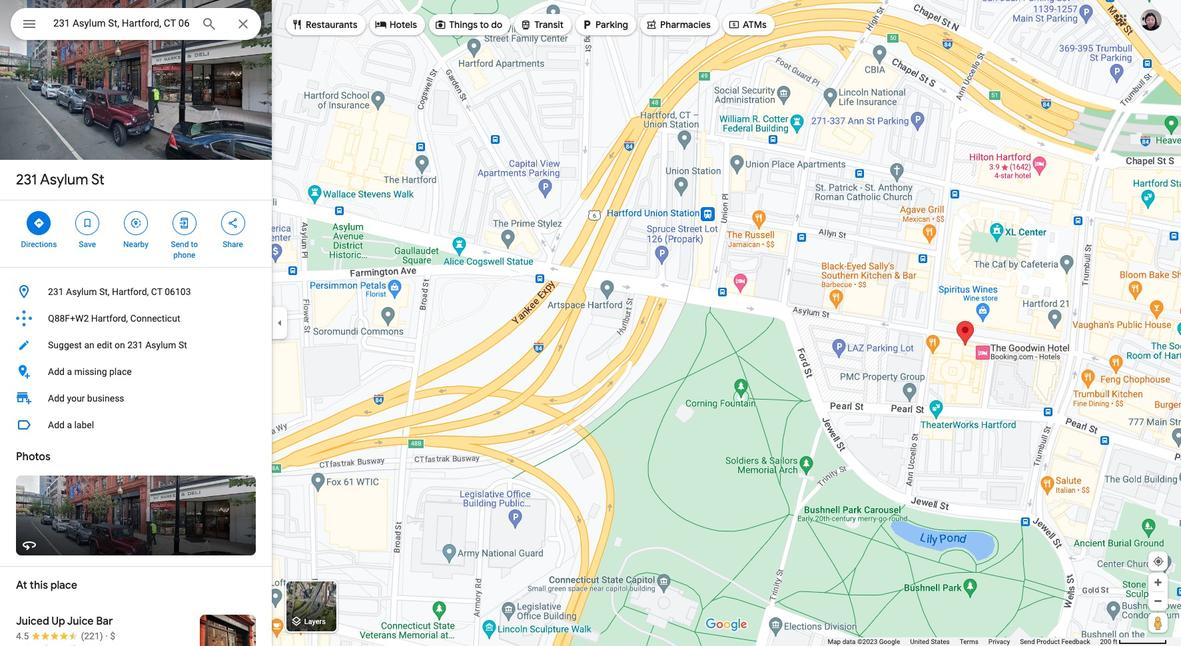 Task type: vqa. For each thing, say whether or not it's contained in the screenshot.
4.5
yes



Task type: locate. For each thing, give the bounding box(es) containing it.
show street view coverage image
[[1148, 613, 1168, 633]]

add left label on the left bottom of the page
[[48, 420, 65, 430]]

3 add from the top
[[48, 420, 65, 430]]

200
[[1100, 638, 1111, 645]]

ct
[[151, 286, 162, 297]]

to
[[480, 19, 489, 31], [191, 240, 198, 249]]

2 vertical spatial 231
[[127, 340, 143, 350]]

231 Asylum St, Hartford, CT 06103 field
[[11, 8, 261, 40]]

231 for 231 asylum st
[[16, 171, 37, 189]]

add inside "button"
[[48, 366, 65, 377]]

united states button
[[910, 638, 950, 646]]

send up "phone"
[[171, 240, 189, 249]]

a inside "button"
[[67, 366, 72, 377]]

to left the do
[[480, 19, 489, 31]]

place right 'this'
[[50, 579, 77, 592]]


[[81, 216, 93, 230]]

missing
[[74, 366, 107, 377]]

0 horizontal spatial to
[[191, 240, 198, 249]]

2 add from the top
[[48, 393, 65, 404]]

send inside button
[[1020, 638, 1035, 645]]

 atms
[[728, 17, 767, 32]]

hartford, inside button
[[91, 313, 128, 324]]

ft
[[1113, 638, 1117, 645]]

place down on on the bottom left
[[109, 366, 132, 377]]

0 vertical spatial a
[[67, 366, 72, 377]]

send left product
[[1020, 638, 1035, 645]]


[[130, 216, 142, 230]]

collapse side panel image
[[272, 316, 287, 330]]

to inside  things to do
[[480, 19, 489, 31]]

privacy
[[988, 638, 1010, 645]]

0 horizontal spatial send
[[171, 240, 189, 249]]

1 vertical spatial asylum
[[66, 286, 97, 297]]

200 ft button
[[1100, 638, 1167, 645]]

place
[[109, 366, 132, 377], [50, 579, 77, 592]]

price: inexpensive image
[[110, 631, 115, 642]]

add
[[48, 366, 65, 377], [48, 393, 65, 404], [48, 420, 65, 430]]

$
[[110, 631, 115, 642]]

united
[[910, 638, 929, 645]]

1 vertical spatial add
[[48, 393, 65, 404]]

1 add from the top
[[48, 366, 65, 377]]

phone
[[173, 250, 195, 260]]

2 a from the top
[[67, 420, 72, 430]]

1 horizontal spatial to
[[480, 19, 489, 31]]

asylum up  at the left of the page
[[40, 171, 88, 189]]

231 inside 'button'
[[48, 286, 64, 297]]

 transit
[[520, 17, 564, 32]]

this
[[30, 579, 48, 592]]

to up "phone"
[[191, 240, 198, 249]]

st up  at the left of the page
[[91, 171, 104, 189]]

send product feedback button
[[1020, 638, 1090, 646]]

0 vertical spatial to
[[480, 19, 489, 31]]

suggest an edit on 231 asylum st
[[48, 340, 187, 350]]

map
[[828, 638, 841, 645]]

map data ©2023 google
[[828, 638, 900, 645]]

terms button
[[960, 638, 978, 646]]

add inside button
[[48, 420, 65, 430]]

a
[[67, 366, 72, 377], [67, 420, 72, 430]]

zoom in image
[[1153, 578, 1163, 588]]

0 vertical spatial hartford,
[[112, 286, 149, 297]]

asylum left st,
[[66, 286, 97, 297]]

 search field
[[11, 8, 261, 43]]

0 vertical spatial 231
[[16, 171, 37, 189]]

directions
[[21, 240, 57, 249]]

add your business
[[48, 393, 124, 404]]

actions for 231 asylum st region
[[0, 201, 272, 267]]

add down suggest
[[48, 366, 65, 377]]

0 horizontal spatial place
[[50, 579, 77, 592]]

save
[[79, 240, 96, 249]]

hartford,
[[112, 286, 149, 297], [91, 313, 128, 324]]

an
[[84, 340, 94, 350]]

0 horizontal spatial st
[[91, 171, 104, 189]]

send for send to phone
[[171, 240, 189, 249]]

bar
[[96, 615, 113, 628]]


[[33, 216, 45, 230]]

pharmacies
[[660, 19, 711, 31]]

1 vertical spatial st
[[179, 340, 187, 350]]

2 horizontal spatial 231
[[127, 340, 143, 350]]

1 vertical spatial to
[[191, 240, 198, 249]]

1 a from the top
[[67, 366, 72, 377]]

add left your
[[48, 393, 65, 404]]

0 vertical spatial st
[[91, 171, 104, 189]]

restaurants
[[306, 19, 358, 31]]

06103
[[165, 286, 191, 297]]

business
[[87, 393, 124, 404]]

1 vertical spatial 231
[[48, 286, 64, 297]]

asylum down connecticut
[[145, 340, 176, 350]]

at
[[16, 579, 27, 592]]

1 vertical spatial a
[[67, 420, 72, 430]]

1 horizontal spatial place
[[109, 366, 132, 377]]

send to phone
[[171, 240, 198, 260]]

1 horizontal spatial st
[[179, 340, 187, 350]]

0 horizontal spatial 231
[[16, 171, 37, 189]]

1 vertical spatial hartford,
[[91, 313, 128, 324]]

 things to do
[[434, 17, 502, 32]]

hartford, up edit
[[91, 313, 128, 324]]

layers
[[304, 618, 326, 626]]


[[227, 216, 239, 230]]

2 vertical spatial asylum
[[145, 340, 176, 350]]

product
[[1037, 638, 1060, 645]]

1 horizontal spatial 231
[[48, 286, 64, 297]]

add for add your business
[[48, 393, 65, 404]]


[[728, 17, 740, 32]]

google
[[879, 638, 900, 645]]

label
[[74, 420, 94, 430]]


[[291, 17, 303, 32]]

231 up q88f+w2
[[48, 286, 64, 297]]

hartford, right st,
[[112, 286, 149, 297]]

0 vertical spatial asylum
[[40, 171, 88, 189]]

 restaurants
[[291, 17, 358, 32]]

juiced up juice bar
[[16, 615, 113, 628]]

231 right on on the bottom left
[[127, 340, 143, 350]]

asylum inside 'button'
[[66, 286, 97, 297]]

st down connecticut
[[179, 340, 187, 350]]

add your business link
[[0, 385, 272, 412]]

a for missing
[[67, 366, 72, 377]]


[[581, 17, 593, 32]]

231 inside button
[[127, 340, 143, 350]]

a left missing
[[67, 366, 72, 377]]

231 asylum st
[[16, 171, 104, 189]]

footer containing map data ©2023 google
[[828, 638, 1100, 646]]

send inside the send to phone
[[171, 240, 189, 249]]

st
[[91, 171, 104, 189], [179, 340, 187, 350]]

google maps element
[[0, 0, 1181, 646]]

1 horizontal spatial send
[[1020, 638, 1035, 645]]

 parking
[[581, 17, 628, 32]]

0 vertical spatial place
[[109, 366, 132, 377]]

0 vertical spatial add
[[48, 366, 65, 377]]

a left label on the left bottom of the page
[[67, 420, 72, 430]]

footer
[[828, 638, 1100, 646]]

0 vertical spatial send
[[171, 240, 189, 249]]

send
[[171, 240, 189, 249], [1020, 638, 1035, 645]]

feedback
[[1061, 638, 1090, 645]]

terms
[[960, 638, 978, 645]]

a inside button
[[67, 420, 72, 430]]

asylum
[[40, 171, 88, 189], [66, 286, 97, 297], [145, 340, 176, 350]]

2 vertical spatial add
[[48, 420, 65, 430]]

None field
[[53, 15, 191, 31]]

google account: michele murakami  
(michele.murakami@adept.ai) image
[[1140, 9, 1162, 30]]

231 up 
[[16, 171, 37, 189]]

231
[[16, 171, 37, 189], [48, 286, 64, 297], [127, 340, 143, 350]]

1 vertical spatial send
[[1020, 638, 1035, 645]]



Task type: describe. For each thing, give the bounding box(es) containing it.
st inside button
[[179, 340, 187, 350]]

send for send product feedback
[[1020, 638, 1035, 645]]

a for label
[[67, 420, 72, 430]]

·
[[105, 631, 108, 642]]

juiced
[[16, 615, 49, 628]]

q88f+w2 hartford, connecticut button
[[0, 305, 272, 332]]

atms
[[743, 19, 767, 31]]

footer inside google maps element
[[828, 638, 1100, 646]]

at this place
[[16, 579, 77, 592]]

231 for 231 asylum st, hartford, ct 06103
[[48, 286, 64, 297]]

suggest
[[48, 340, 82, 350]]

parking
[[596, 19, 628, 31]]

q88f+w2
[[48, 313, 89, 324]]

q88f+w2 hartford, connecticut
[[48, 313, 180, 324]]

(221)
[[81, 631, 103, 642]]

231 asylum st main content
[[0, 0, 272, 646]]

your
[[67, 393, 85, 404]]

do
[[491, 19, 502, 31]]

©2023
[[857, 638, 877, 645]]

zoom out image
[[1153, 596, 1163, 606]]

hartford, inside 'button'
[[112, 286, 149, 297]]

add for add a missing place
[[48, 366, 65, 377]]

 hotels
[[375, 17, 417, 32]]

add a missing place
[[48, 366, 132, 377]]


[[520, 17, 532, 32]]

4.5 stars 221 reviews image
[[16, 630, 103, 643]]

231 asylum st, hartford, ct 06103
[[48, 286, 191, 297]]

asylum for st,
[[66, 286, 97, 297]]

· $
[[105, 631, 115, 642]]

things
[[449, 19, 478, 31]]

 button
[[11, 8, 48, 43]]

juice
[[67, 615, 94, 628]]

asylum inside button
[[145, 340, 176, 350]]

states
[[931, 638, 950, 645]]

photos
[[16, 450, 50, 464]]

up
[[51, 615, 65, 628]]

transit
[[534, 19, 564, 31]]

united states
[[910, 638, 950, 645]]


[[21, 15, 37, 33]]

suggest an edit on 231 asylum st button
[[0, 332, 272, 358]]


[[434, 17, 446, 32]]

231 asylum st, hartford, ct 06103 button
[[0, 278, 272, 305]]

st,
[[99, 286, 110, 297]]

add a label
[[48, 420, 94, 430]]

share
[[223, 240, 243, 249]]

connecticut
[[130, 313, 180, 324]]

place inside "button"
[[109, 366, 132, 377]]

1 vertical spatial place
[[50, 579, 77, 592]]


[[178, 216, 190, 230]]

200 ft
[[1100, 638, 1117, 645]]

add for add a label
[[48, 420, 65, 430]]

to inside the send to phone
[[191, 240, 198, 249]]


[[645, 17, 657, 32]]

 pharmacies
[[645, 17, 711, 32]]

show your location image
[[1152, 556, 1164, 568]]

none field inside 231 asylum st, hartford, ct 06103 field
[[53, 15, 191, 31]]

on
[[115, 340, 125, 350]]

4.5
[[16, 631, 29, 642]]

add a label button
[[0, 412, 272, 438]]

privacy button
[[988, 638, 1010, 646]]

asylum for st
[[40, 171, 88, 189]]

data
[[842, 638, 856, 645]]

edit
[[97, 340, 112, 350]]

nearby
[[123, 240, 148, 249]]

add a missing place button
[[0, 358, 272, 385]]

send product feedback
[[1020, 638, 1090, 645]]


[[375, 17, 387, 32]]

hotels
[[389, 19, 417, 31]]



